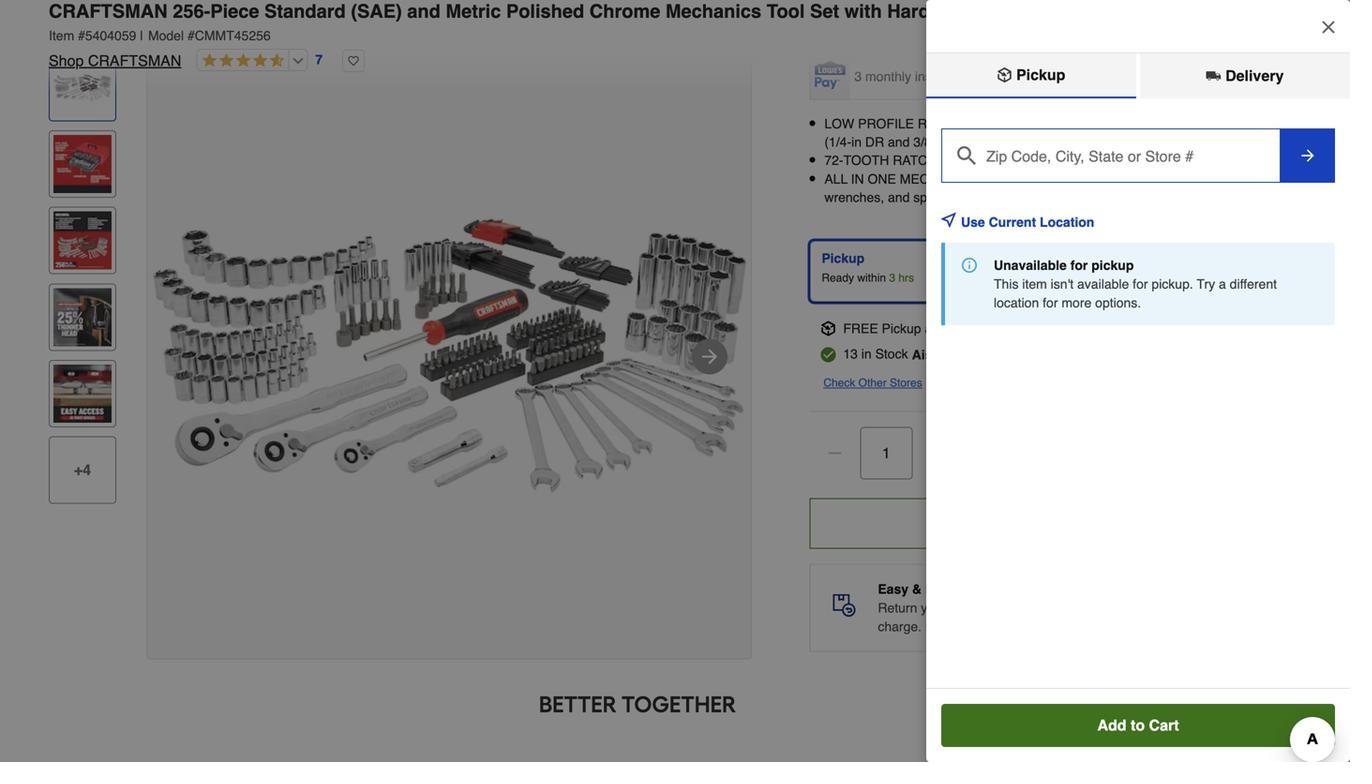 Task type: describe. For each thing, give the bounding box(es) containing it.
item inside the easy & free returns return your new, unused item in-store or ship it back to us free of charge.
[[1027, 600, 1052, 615]]

hard
[[887, 0, 930, 22]]

delivery for delivery as soon as tomorrow
[[1075, 251, 1126, 266]]

unavailable for pickup this item isn't available for pickup. try a different location for more options.
[[994, 258, 1277, 310]]

you
[[933, 1, 954, 16]]

2-
[[883, 208, 894, 223]]

savings
[[1027, 1, 1071, 16]]

drawer
[[894, 208, 935, 223]]

delivery button
[[1140, 53, 1350, 98]]

and inside the craftsman 256-piece standard (sae) and metric polished chrome mechanics tool set with hard case item # 5404059 | model # cmmt45256
[[407, 0, 441, 22]]

check
[[823, 376, 855, 390]]

(sae)
[[351, 0, 402, 22]]

free
[[843, 321, 878, 336]]

72-tooth ratchet: delivers 5 degree arc swing all in one mechanics set: contains a full assortment of sockets, ratchets, wrenches, and specialty bits for automotive enthusiasts and mechanics, packed in a durable 2-drawer box
[[824, 153, 1301, 223]]

shop
[[49, 52, 84, 69]]

as inside delivery as soon as tomorrow
[[1119, 271, 1131, 285]]

as
[[1075, 271, 1088, 285]]

day.
[[1237, 1, 1261, 16]]

for down isn't
[[1043, 295, 1058, 310]]

in-
[[1056, 600, 1070, 615]]

arrow right image
[[698, 345, 721, 368]]

+4 button
[[49, 436, 116, 504]]

choose
[[958, 1, 1000, 16]]

and down profile
[[888, 135, 910, 150]]

access
[[1145, 116, 1186, 131]]

san
[[957, 321, 980, 336]]

full
[[1080, 171, 1097, 186]]

Label text field
[[949, 138, 1273, 166]]

current
[[989, 215, 1036, 230]]

5
[[1011, 153, 1018, 168]]

3 inside pickup ready within 3 hrs
[[889, 271, 895, 285]]

only
[[972, 135, 997, 150]]

pickup for pickup
[[1012, 66, 1065, 83]]

truck filled image
[[1206, 68, 1221, 83]]

of inside the easy & free returns return your new, unused item in-store or ship it back to us free of charge.
[[1246, 600, 1257, 615]]

pickup
[[1092, 258, 1134, 273]]

more
[[963, 619, 992, 634]]

box
[[938, 208, 959, 223]]

2 title image from the top
[[53, 135, 112, 193]]

1 horizontal spatial with
[[1046, 69, 1070, 84]]

pickup for pickup ready within 3 hrs
[[822, 251, 865, 266]]

for up options.
[[1133, 277, 1148, 292]]

return
[[878, 600, 917, 615]]

thinner
[[1050, 116, 1090, 131]]

try
[[1197, 277, 1215, 292]]

durable
[[835, 208, 879, 223]]

polished
[[506, 0, 584, 22]]

$33.00
[[1003, 69, 1043, 84]]

purchases
[[1138, 1, 1198, 16]]

how
[[1183, 69, 1211, 84]]

pickup.
[[1152, 277, 1193, 292]]

with inside the craftsman 256-piece standard (sae) and metric polished chrome mechanics tool set with hard case item # 5404059 | model # cmmt45256
[[844, 0, 882, 22]]

low profile ratchet: up to 25% thinner head for access in tight spaces (1/4-in dr and 3/8-in dr only as compared to cmmt81747, cmmt81748, and cmmt81749)
[[824, 116, 1283, 168]]

bits
[[968, 190, 989, 205]]

low
[[824, 116, 854, 131]]

2 # from the left
[[187, 28, 195, 43]]

1 vertical spatial craftsman
[[88, 52, 181, 69]]

check other stores button
[[823, 374, 922, 392]]

close image
[[1319, 18, 1338, 37]]

and down spaces
[[1261, 135, 1283, 150]]

of inside 72-tooth ratchet: delivers 5 degree arc swing all in one mechanics set: contains a full assortment of sockets, ratchets, wrenches, and specialty bits for automotive enthusiasts and mechanics, packed in a durable 2-drawer box
[[1169, 171, 1180, 186]]

ratchets,
[[1235, 171, 1286, 186]]

assortment
[[1100, 171, 1165, 186]]

packed
[[1245, 190, 1287, 205]]

returns
[[957, 582, 1006, 597]]

to up arc
[[1080, 135, 1091, 150]]

hrs
[[899, 271, 914, 285]]

charge.
[[878, 619, 922, 634]]

one
[[868, 171, 896, 186]]

13
[[843, 346, 858, 361]]

when
[[898, 1, 930, 16]]

unused
[[981, 600, 1024, 615]]

easy & free returns return your new, unused item in-store or ship it back to us free of charge.
[[878, 582, 1257, 634]]

3 monthly installments of $33.00 with lowe's pay learn how
[[854, 69, 1211, 84]]

and up 2-
[[888, 190, 910, 205]]

13 in stock aisle
[[843, 346, 947, 362]]

tight
[[1204, 116, 1228, 131]]

free pickup at e. san jose lowe's
[[843, 321, 1055, 336]]

to right up
[[1005, 116, 1016, 131]]

pickup ready within 3 hrs
[[822, 251, 914, 285]]

every
[[1202, 1, 1234, 16]]

learn more link
[[925, 617, 992, 636]]

e.
[[941, 321, 953, 336]]

$94.05
[[854, 1, 895, 16]]

it
[[1146, 600, 1153, 615]]

set
[[810, 0, 839, 22]]

25%
[[1020, 116, 1046, 131]]

1 horizontal spatial learn
[[925, 619, 959, 634]]

option group containing pickup
[[802, 233, 1309, 310]]

learn how button
[[854, 18, 916, 37]]

learn inside the $94.05 when you choose 5% savings on eligible purchases every day. learn how
[[854, 20, 888, 35]]

new,
[[950, 600, 977, 615]]

in inside 13 in stock aisle
[[861, 346, 872, 361]]

other
[[858, 376, 887, 390]]

1 vertical spatial learn
[[1144, 69, 1179, 84]]

specialty
[[913, 190, 965, 205]]

cmmt81748,
[[1178, 135, 1257, 150]]

item number 5 4 0 4 0 5 9 and model number c m m t 4 5 2 5 6 element
[[49, 26, 1301, 45]]

free
[[925, 582, 953, 597]]

1 title image from the top
[[53, 59, 112, 117]]

spaces
[[1232, 116, 1274, 131]]

arrow right image
[[1299, 146, 1317, 165]]

swing
[[1088, 153, 1122, 168]]

1 horizontal spatial a
[[1069, 171, 1076, 186]]

metric
[[446, 0, 501, 22]]

256-
[[173, 0, 210, 22]]

arc
[[1066, 153, 1084, 168]]



Task type: vqa. For each thing, say whether or not it's contained in the screenshot.
the Sockets
no



Task type: locate. For each thing, give the bounding box(es) containing it.
unavailable
[[994, 258, 1067, 273]]

better
[[539, 691, 617, 718]]

5 title image from the top
[[53, 365, 112, 423]]

1 horizontal spatial of
[[1169, 171, 1180, 186]]

0 horizontal spatial 3
[[854, 69, 862, 84]]

delivery inside delivery as soon as tomorrow
[[1075, 251, 1126, 266]]

or
[[1103, 600, 1115, 615]]

3 left hrs
[[889, 271, 895, 285]]

0 horizontal spatial as
[[1000, 135, 1014, 150]]

2 horizontal spatial pickup
[[1012, 66, 1065, 83]]

us
[[1203, 600, 1216, 615]]

0 horizontal spatial #
[[78, 28, 85, 43]]

in up cmmt81749)
[[851, 135, 862, 150]]

of left $33.00
[[988, 69, 999, 84]]

ratchet: inside low profile ratchet: up to 25% thinner head for access in tight spaces (1/4-in dr and 3/8-in dr only as compared to cmmt81747, cmmt81748, and cmmt81749)
[[918, 116, 981, 131]]

mechanics
[[900, 171, 979, 186]]

0 vertical spatial ratchet:
[[918, 116, 981, 131]]

0 vertical spatial delivery
[[1221, 67, 1284, 84]]

1 vertical spatial with
[[1046, 69, 1070, 84]]

0 horizontal spatial dr
[[865, 135, 884, 150]]

more
[[1062, 295, 1092, 310]]

dr left the only
[[950, 135, 969, 150]]

1 vertical spatial a
[[824, 208, 832, 223]]

0 horizontal spatial a
[[824, 208, 832, 223]]

# right item
[[78, 28, 85, 43]]

up
[[985, 116, 1001, 131]]

0 horizontal spatial of
[[988, 69, 999, 84]]

2 vertical spatial pickup
[[882, 321, 921, 336]]

in left "tight"
[[1190, 116, 1200, 131]]

a right try
[[1219, 277, 1226, 292]]

dr
[[865, 135, 884, 150], [950, 135, 969, 150]]

1 vertical spatial ratchet:
[[893, 153, 956, 168]]

0 horizontal spatial delivery
[[1075, 251, 1126, 266]]

better together
[[539, 691, 736, 718]]

1 horizontal spatial as
[[1119, 271, 1131, 285]]

to right add
[[1131, 717, 1145, 734]]

of right free
[[1246, 600, 1257, 615]]

a left full
[[1069, 171, 1076, 186]]

0 vertical spatial learn
[[854, 20, 888, 35]]

use current location button
[[961, 202, 1124, 243]]

# down 256-
[[187, 28, 195, 43]]

to inside button
[[1131, 717, 1145, 734]]

minus image
[[825, 444, 844, 463]]

(1/4-
[[824, 135, 851, 150]]

degree
[[1022, 153, 1062, 168]]

cart
[[1149, 717, 1179, 734]]

delivery up soon
[[1075, 251, 1126, 266]]

craftsman up 5404059 on the left top
[[49, 0, 167, 22]]

0 horizontal spatial with
[[844, 0, 882, 22]]

and down assortment
[[1149, 190, 1171, 205]]

1 vertical spatial delivery
[[1075, 251, 1126, 266]]

installments
[[915, 69, 984, 84]]

automotive
[[1011, 190, 1075, 205]]

1 vertical spatial of
[[1169, 171, 1180, 186]]

together
[[621, 691, 736, 718]]

0 horizontal spatial pickup image
[[821, 321, 836, 336]]

ratchet: inside 72-tooth ratchet: delivers 5 degree arc swing all in one mechanics set: contains a full assortment of sockets, ratchets, wrenches, and specialty bits for automotive enthusiasts and mechanics, packed in a durable 2-drawer box
[[893, 153, 956, 168]]

0 vertical spatial lowe's
[[1073, 69, 1114, 84]]

item
[[49, 28, 74, 43]]

info image
[[962, 258, 977, 273]]

2 dr from the left
[[950, 135, 969, 150]]

learn down your at bottom
[[925, 619, 959, 634]]

with right $33.00
[[1046, 69, 1070, 84]]

2 vertical spatial of
[[1246, 600, 1257, 615]]

available
[[1077, 277, 1129, 292]]

on
[[1075, 1, 1089, 16]]

for up the cmmt81747,
[[1126, 116, 1142, 131]]

how
[[892, 20, 916, 35]]

0 horizontal spatial pickup
[[822, 251, 865, 266]]

monthly
[[865, 69, 911, 84]]

item left in- at right bottom
[[1027, 600, 1052, 615]]

lowe's down location on the right top of the page
[[1015, 321, 1055, 336]]

craftsman inside the craftsman 256-piece standard (sae) and metric polished chrome mechanics tool set with hard case item # 5404059 | model # cmmt45256
[[49, 0, 167, 22]]

craftsman
[[49, 0, 167, 22], [88, 52, 181, 69]]

0 vertical spatial with
[[844, 0, 882, 22]]

contains
[[1014, 171, 1065, 186]]

and
[[407, 0, 441, 22], [888, 135, 910, 150], [1261, 135, 1283, 150], [888, 190, 910, 205], [1149, 190, 1171, 205]]

case
[[935, 0, 980, 22]]

better together heading
[[49, 690, 1226, 720]]

pickup up ready
[[822, 251, 865, 266]]

check circle filled image
[[821, 347, 836, 362]]

0 vertical spatial 3
[[854, 69, 862, 84]]

enthusiasts
[[1079, 190, 1145, 205]]

lowe's for jose
[[1015, 321, 1055, 336]]

with right set
[[844, 0, 882, 22]]

3 right lowes pay logo
[[854, 69, 862, 84]]

location
[[994, 295, 1039, 310]]

ready
[[822, 271, 854, 285]]

for inside 72-tooth ratchet: delivers 5 degree arc swing all in one mechanics set: contains a full assortment of sockets, ratchets, wrenches, and specialty bits for automotive enthusiasts and mechanics, packed in a durable 2-drawer box
[[992, 190, 1008, 205]]

0 vertical spatial craftsman
[[49, 0, 167, 22]]

back
[[1157, 600, 1184, 615]]

set:
[[982, 171, 1010, 186]]

1 vertical spatial as
[[1119, 271, 1131, 285]]

&
[[912, 582, 922, 597]]

free
[[1220, 600, 1243, 615]]

delivery inside button
[[1221, 67, 1284, 84]]

0 horizontal spatial learn
[[854, 20, 888, 35]]

pickup inside button
[[1012, 66, 1065, 83]]

item inside unavailable for pickup this item isn't available for pickup. try a different location for more options.
[[1022, 277, 1047, 292]]

pay
[[1117, 69, 1140, 84]]

7
[[315, 52, 323, 67]]

chrome
[[590, 0, 660, 22]]

stock
[[875, 346, 908, 361]]

head
[[1093, 116, 1123, 131]]

aisle
[[912, 347, 943, 362]]

5404059
[[85, 28, 136, 43]]

as inside low profile ratchet: up to 25% thinner head for access in tight spaces (1/4-in dr and 3/8-in dr only as compared to cmmt81747, cmmt81748, and cmmt81749)
[[1000, 135, 1014, 150]]

1 horizontal spatial dr
[[950, 135, 969, 150]]

in right 13
[[861, 346, 872, 361]]

at
[[925, 321, 936, 336]]

for up isn't
[[1070, 258, 1088, 273]]

title image
[[53, 59, 112, 117], [53, 135, 112, 193], [53, 212, 112, 270], [53, 288, 112, 346], [53, 365, 112, 423]]

pickup button
[[926, 53, 1136, 98]]

in
[[851, 171, 864, 186]]

craftsman down |
[[88, 52, 181, 69]]

learn down "$94.05"
[[854, 20, 888, 35]]

pickup image up check circle filled icon
[[821, 321, 836, 336]]

ship
[[1119, 600, 1143, 615]]

1 dr from the left
[[865, 135, 884, 150]]

different
[[1230, 277, 1277, 292]]

heart outline image
[[342, 50, 365, 72]]

4.6 stars image
[[197, 53, 284, 70]]

lowe's for with
[[1073, 69, 1114, 84]]

ratchet: for delivers
[[893, 153, 956, 168]]

pickup up 13 in stock aisle
[[882, 321, 921, 336]]

1 horizontal spatial delivery
[[1221, 67, 1284, 84]]

0 vertical spatial item
[[1022, 277, 1047, 292]]

use current location
[[961, 215, 1094, 230]]

learn right pay
[[1144, 69, 1179, 84]]

0 vertical spatial as
[[1000, 135, 1014, 150]]

$94.05 when you choose 5% savings on eligible purchases every day. learn how
[[854, 1, 1261, 35]]

item down unavailable
[[1022, 277, 1047, 292]]

ratchet: up '3/8-'
[[918, 116, 981, 131]]

options.
[[1095, 295, 1141, 310]]

soon
[[1091, 271, 1116, 285]]

1 # from the left
[[78, 28, 85, 43]]

pickup up 25%
[[1012, 66, 1065, 83]]

1 horizontal spatial pickup
[[882, 321, 921, 336]]

for inside low profile ratchet: up to 25% thinner head for access in tight spaces (1/4-in dr and 3/8-in dr only as compared to cmmt81747, cmmt81748, and cmmt81749)
[[1126, 116, 1142, 131]]

learn how link
[[1144, 69, 1211, 84]]

eligible
[[1093, 1, 1134, 16]]

learn
[[854, 20, 888, 35], [1144, 69, 1179, 84], [925, 619, 959, 634]]

dr up the tooth
[[865, 135, 884, 150]]

delivery up spaces
[[1221, 67, 1284, 84]]

1 vertical spatial item
[[1027, 600, 1052, 615]]

jose
[[984, 321, 1011, 336]]

2 horizontal spatial a
[[1219, 277, 1226, 292]]

0 vertical spatial a
[[1069, 171, 1076, 186]]

in up mechanics
[[936, 135, 946, 150]]

add to cart button
[[941, 704, 1335, 747]]

ratchet: down '3/8-'
[[893, 153, 956, 168]]

to inside the easy & free returns return your new, unused item in-store or ship it back to us free of charge.
[[1188, 600, 1199, 615]]

1 vertical spatial lowe's
[[1015, 321, 1055, 336]]

of
[[988, 69, 999, 84], [1169, 171, 1180, 186], [1246, 600, 1257, 615]]

add
[[1097, 717, 1127, 734]]

pickup image up up
[[997, 68, 1012, 83]]

location
[[1040, 215, 1094, 230]]

pickup image inside button
[[997, 68, 1012, 83]]

your
[[921, 600, 946, 615]]

1 vertical spatial 3
[[889, 271, 895, 285]]

mechanics,
[[1175, 190, 1241, 205]]

of left sockets, on the top right
[[1169, 171, 1180, 186]]

as right soon
[[1119, 271, 1131, 285]]

in inside 72-tooth ratchet: delivers 5 degree arc swing all in one mechanics set: contains a full assortment of sockets, ratchets, wrenches, and specialty bits for automotive enthusiasts and mechanics, packed in a durable 2-drawer box
[[1291, 190, 1301, 205]]

use
[[961, 215, 985, 230]]

1 horizontal spatial #
[[187, 28, 195, 43]]

2 horizontal spatial of
[[1246, 600, 1257, 615]]

0 vertical spatial pickup
[[1012, 66, 1065, 83]]

as up the 5
[[1000, 135, 1014, 150]]

0 horizontal spatial lowe's
[[1015, 321, 1055, 336]]

3 title image from the top
[[53, 212, 112, 270]]

+4
[[74, 461, 91, 479]]

for down the "set:"
[[992, 190, 1008, 205]]

ratchet: for up
[[918, 116, 981, 131]]

lowe's left pay
[[1073, 69, 1114, 84]]

in right packed
[[1291, 190, 1301, 205]]

to left us
[[1188, 600, 1199, 615]]

shop craftsman
[[49, 52, 181, 69]]

1 vertical spatial pickup
[[822, 251, 865, 266]]

lowes pay logo image
[[811, 61, 849, 89]]

and right (sae)
[[407, 0, 441, 22]]

profile
[[858, 116, 914, 131]]

wrenches,
[[824, 190, 884, 205]]

4 title image from the top
[[53, 288, 112, 346]]

within
[[857, 271, 886, 285]]

0 vertical spatial of
[[988, 69, 999, 84]]

gps image
[[941, 212, 956, 227]]

delivery for delivery
[[1221, 67, 1284, 84]]

Stepper number input field with increment and decrement buttons number field
[[860, 427, 913, 480]]

1 horizontal spatial 3
[[889, 271, 895, 285]]

pickup image
[[997, 68, 1012, 83], [821, 321, 836, 336]]

#
[[78, 28, 85, 43], [187, 28, 195, 43]]

for
[[1126, 116, 1142, 131], [992, 190, 1008, 205], [1070, 258, 1088, 273], [1133, 277, 1148, 292], [1043, 295, 1058, 310]]

1 horizontal spatial lowe's
[[1073, 69, 1114, 84]]

2 vertical spatial a
[[1219, 277, 1226, 292]]

stores
[[890, 376, 922, 390]]

option group
[[802, 233, 1309, 310]]

0 vertical spatial pickup image
[[997, 68, 1012, 83]]

this
[[994, 277, 1019, 292]]

2 horizontal spatial learn
[[1144, 69, 1179, 84]]

1 vertical spatial pickup image
[[821, 321, 836, 336]]

2 vertical spatial learn
[[925, 619, 959, 634]]

1 horizontal spatial pickup image
[[997, 68, 1012, 83]]

a left the durable
[[824, 208, 832, 223]]

a inside unavailable for pickup this item isn't available for pickup. try a different location for more options.
[[1219, 277, 1226, 292]]

pickup inside pickup ready within 3 hrs
[[822, 251, 865, 266]]



